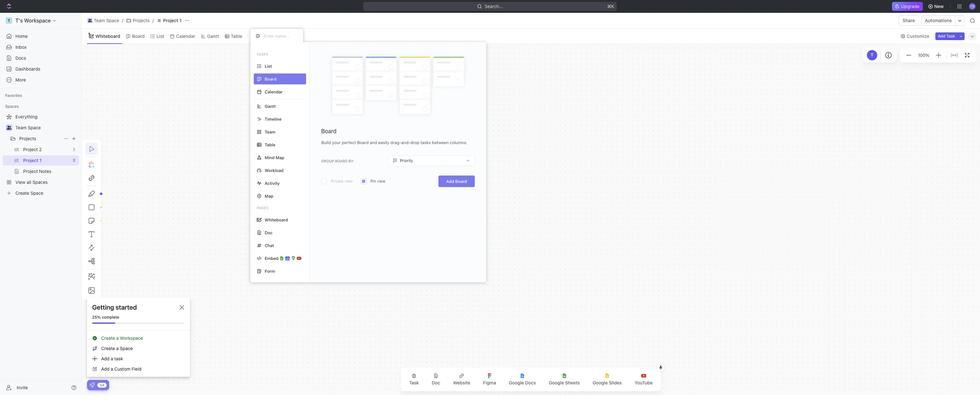 Task type: vqa. For each thing, say whether or not it's contained in the screenshot.
Today inside the 'Tasks and Reminders that are scheduled for Today will appear here.'
no



Task type: describe. For each thing, give the bounding box(es) containing it.
spaces
[[5, 104, 19, 109]]

priority
[[400, 159, 413, 163]]

mind
[[265, 155, 275, 160]]

favorites
[[5, 93, 22, 98]]

view for private view
[[345, 179, 353, 184]]

list link
[[155, 32, 164, 41]]

google for google sheets
[[549, 381, 564, 386]]

⌘k
[[608, 4, 615, 9]]

upgrade
[[902, 4, 920, 9]]

perfect
[[342, 140, 356, 145]]

doc inside doc button
[[432, 381, 440, 386]]

google slides
[[593, 381, 622, 386]]

add board
[[446, 179, 467, 184]]

25% complete
[[92, 315, 119, 320]]

projects inside tree
[[19, 136, 36, 141]]

columns.
[[450, 140, 468, 145]]

docs link
[[3, 53, 79, 63]]

custom
[[114, 367, 130, 372]]

started
[[116, 304, 137, 311]]

0 vertical spatial map
[[276, 155, 284, 160]]

website button
[[448, 370, 476, 390]]

complete
[[102, 315, 119, 320]]

board link
[[131, 32, 145, 41]]

view button
[[250, 29, 271, 44]]

tree inside sidebar "navigation"
[[3, 112, 79, 199]]

1 / from the left
[[122, 18, 123, 23]]

pin
[[371, 179, 376, 184]]

workload
[[265, 168, 284, 173]]

google docs
[[509, 381, 536, 386]]

priority button
[[388, 156, 475, 166]]

view
[[259, 33, 269, 39]]

create a space
[[101, 346, 133, 352]]

table link
[[230, 32, 242, 41]]

pages
[[257, 206, 269, 210]]

google sheets
[[549, 381, 580, 386]]

create a workspace
[[101, 336, 143, 341]]

field
[[132, 367, 142, 372]]

home link
[[3, 31, 79, 41]]

dashboards link
[[3, 64, 79, 74]]

invite
[[17, 385, 28, 391]]

mind map
[[265, 155, 284, 160]]

100% button
[[917, 51, 931, 59]]

automations button
[[922, 16, 956, 25]]

project
[[163, 18, 178, 23]]

inbox
[[15, 44, 27, 50]]

1 horizontal spatial team
[[94, 18, 105, 23]]

onboarding checklist button image
[[90, 383, 95, 388]]

docs inside button
[[525, 381, 536, 386]]

gantt link
[[206, 32, 219, 41]]

and-
[[401, 140, 411, 145]]

a for space
[[116, 346, 119, 352]]

form
[[265, 269, 275, 274]]

whiteboard inside whiteboard link
[[95, 33, 120, 39]]

website
[[453, 381, 471, 386]]

google slides button
[[588, 370, 627, 390]]

1 horizontal spatial list
[[265, 63, 272, 69]]

add for add board
[[446, 179, 454, 184]]

drag-
[[391, 140, 402, 145]]

by:
[[349, 159, 354, 163]]

group
[[321, 159, 334, 163]]

0 vertical spatial projects link
[[125, 17, 151, 24]]

chat
[[265, 243, 274, 248]]

sheets
[[565, 381, 580, 386]]

a for custom
[[111, 367, 113, 372]]

new
[[935, 4, 944, 9]]

0 vertical spatial doc
[[265, 230, 273, 235]]

0 vertical spatial team space link
[[86, 17, 121, 24]]

task
[[114, 356, 123, 362]]

home
[[15, 33, 28, 39]]

100%
[[919, 53, 930, 58]]

private view
[[331, 179, 353, 184]]

figma
[[483, 381, 496, 386]]

project 1
[[163, 18, 182, 23]]

whiteboard link
[[94, 32, 120, 41]]

1/4
[[100, 384, 104, 387]]

view button
[[250, 32, 271, 41]]

youtube
[[635, 381, 653, 386]]

1 vertical spatial calendar
[[265, 89, 283, 94]]

slides
[[609, 381, 622, 386]]

automations
[[926, 18, 952, 23]]

favorites button
[[3, 92, 25, 100]]

team space inside sidebar "navigation"
[[15, 125, 41, 130]]

view for pin view
[[377, 179, 386, 184]]

add task button
[[936, 32, 958, 40]]

user group image
[[7, 126, 11, 130]]

a for workspace
[[116, 336, 119, 341]]

and
[[370, 140, 377, 145]]

timeline
[[265, 117, 282, 122]]

calendar link
[[175, 32, 195, 41]]

activity
[[265, 181, 280, 186]]

team space link inside tree
[[15, 123, 78, 133]]

close image
[[180, 306, 184, 310]]



Task type: locate. For each thing, give the bounding box(es) containing it.
2 horizontal spatial space
[[120, 346, 133, 352]]

table up the mind
[[265, 142, 276, 147]]

2 horizontal spatial team
[[265, 129, 276, 135]]

new button
[[926, 1, 948, 12]]

1 vertical spatial map
[[265, 194, 273, 199]]

1 vertical spatial projects link
[[19, 134, 61, 144]]

1 view from the left
[[345, 179, 353, 184]]

0 horizontal spatial projects link
[[19, 134, 61, 144]]

view right pin
[[377, 179, 386, 184]]

1 vertical spatial list
[[265, 63, 272, 69]]

3 google from the left
[[593, 381, 608, 386]]

list
[[157, 33, 164, 39], [265, 63, 272, 69]]

0 horizontal spatial whiteboard
[[95, 33, 120, 39]]

easily
[[378, 140, 389, 145]]

Enter name... field
[[263, 33, 298, 39]]

space right user group icon
[[28, 125, 41, 130]]

add a task
[[101, 356, 123, 362]]

space
[[106, 18, 119, 23], [28, 125, 41, 130], [120, 346, 133, 352]]

1 horizontal spatial projects
[[133, 18, 150, 23]]

2 create from the top
[[101, 346, 115, 352]]

0 horizontal spatial calendar
[[176, 33, 195, 39]]

1 horizontal spatial team space link
[[86, 17, 121, 24]]

2 horizontal spatial google
[[593, 381, 608, 386]]

gantt up timeline
[[265, 104, 276, 109]]

google left sheets
[[549, 381, 564, 386]]

/
[[122, 18, 123, 23], [153, 18, 154, 23]]

gantt left table link
[[207, 33, 219, 39]]

build
[[321, 140, 331, 145]]

a down add a task
[[111, 367, 113, 372]]

0 vertical spatial task
[[947, 34, 956, 38]]

1 vertical spatial team space
[[15, 125, 41, 130]]

space down create a workspace
[[120, 346, 133, 352]]

project 1 link
[[155, 17, 183, 24]]

group board by:
[[321, 159, 354, 163]]

list down the tasks
[[265, 63, 272, 69]]

1 horizontal spatial table
[[265, 142, 276, 147]]

0 horizontal spatial google
[[509, 381, 524, 386]]

add a custom field
[[101, 367, 142, 372]]

team space
[[94, 18, 119, 23], [15, 125, 41, 130]]

25%
[[92, 315, 101, 320]]

create for create a workspace
[[101, 336, 115, 341]]

calendar up timeline
[[265, 89, 283, 94]]

team space right user group icon
[[15, 125, 41, 130]]

private
[[331, 179, 344, 184]]

doc right task button
[[432, 381, 440, 386]]

2 google from the left
[[549, 381, 564, 386]]

add for add a custom field
[[101, 367, 110, 372]]

whiteboard
[[95, 33, 120, 39], [265, 217, 288, 223]]

1 horizontal spatial /
[[153, 18, 154, 23]]

a up "task"
[[116, 346, 119, 352]]

docs
[[15, 55, 26, 61], [525, 381, 536, 386]]

add inside button
[[939, 34, 946, 38]]

0 horizontal spatial task
[[409, 381, 419, 386]]

add down add a task
[[101, 367, 110, 372]]

1 vertical spatial doc
[[432, 381, 440, 386]]

tasks
[[421, 140, 431, 145]]

space up whiteboard link
[[106, 18, 119, 23]]

drop
[[411, 140, 420, 145]]

1 horizontal spatial task
[[947, 34, 956, 38]]

2 / from the left
[[153, 18, 154, 23]]

a left "task"
[[111, 356, 113, 362]]

0 horizontal spatial gantt
[[207, 33, 219, 39]]

0 horizontal spatial docs
[[15, 55, 26, 61]]

projects link inside tree
[[19, 134, 61, 144]]

figma button
[[478, 370, 501, 390]]

1 vertical spatial projects
[[19, 136, 36, 141]]

projects link
[[125, 17, 151, 24], [19, 134, 61, 144]]

youtube button
[[630, 370, 658, 390]]

0 horizontal spatial doc
[[265, 230, 273, 235]]

1 horizontal spatial projects link
[[125, 17, 151, 24]]

task inside task button
[[409, 381, 419, 386]]

build your perfect board and easily drag-and-drop tasks between columns.
[[321, 140, 468, 145]]

create up add a task
[[101, 346, 115, 352]]

upgrade link
[[893, 2, 923, 11]]

0 horizontal spatial view
[[345, 179, 353, 184]]

your
[[332, 140, 341, 145]]

team down timeline
[[265, 129, 276, 135]]

1 horizontal spatial space
[[106, 18, 119, 23]]

add down automations button
[[939, 34, 946, 38]]

1 create from the top
[[101, 336, 115, 341]]

1 horizontal spatial gantt
[[265, 104, 276, 109]]

1 vertical spatial whiteboard
[[265, 217, 288, 223]]

embed
[[265, 256, 279, 261]]

customize button
[[899, 32, 932, 41]]

0 horizontal spatial team space link
[[15, 123, 78, 133]]

google
[[509, 381, 524, 386], [549, 381, 564, 386], [593, 381, 608, 386]]

google docs button
[[504, 370, 541, 390]]

add left "task"
[[101, 356, 110, 362]]

0 vertical spatial projects
[[133, 18, 150, 23]]

1 horizontal spatial team space
[[94, 18, 119, 23]]

0 horizontal spatial list
[[157, 33, 164, 39]]

search...
[[485, 4, 503, 9]]

google sheets button
[[544, 370, 585, 390]]

view
[[345, 179, 353, 184], [377, 179, 386, 184]]

0 horizontal spatial projects
[[19, 136, 36, 141]]

team
[[94, 18, 105, 23], [15, 125, 27, 130], [265, 129, 276, 135]]

getting started
[[92, 304, 137, 311]]

space inside sidebar "navigation"
[[28, 125, 41, 130]]

a
[[116, 336, 119, 341], [116, 346, 119, 352], [111, 356, 113, 362], [111, 367, 113, 372]]

team right user group icon
[[15, 125, 27, 130]]

tree
[[3, 112, 79, 199]]

google for google slides
[[593, 381, 608, 386]]

1 vertical spatial team space link
[[15, 123, 78, 133]]

1 horizontal spatial google
[[549, 381, 564, 386]]

board
[[132, 33, 145, 39], [321, 128, 337, 135], [357, 140, 369, 145], [456, 179, 467, 184]]

1 horizontal spatial map
[[276, 155, 284, 160]]

0 vertical spatial space
[[106, 18, 119, 23]]

a up create a space
[[116, 336, 119, 341]]

docs inside sidebar "navigation"
[[15, 55, 26, 61]]

1 horizontal spatial docs
[[525, 381, 536, 386]]

tree containing team space
[[3, 112, 79, 199]]

doc up chat
[[265, 230, 273, 235]]

whiteboard left board link
[[95, 33, 120, 39]]

view right private at the left of the page
[[345, 179, 353, 184]]

0 vertical spatial calendar
[[176, 33, 195, 39]]

map
[[276, 155, 284, 160], [265, 194, 273, 199]]

google right figma
[[509, 381, 524, 386]]

google for google docs
[[509, 381, 524, 386]]

tasks
[[257, 52, 268, 56]]

add
[[939, 34, 946, 38], [446, 179, 454, 184], [101, 356, 110, 362], [101, 367, 110, 372]]

0 horizontal spatial space
[[28, 125, 41, 130]]

team space link
[[86, 17, 121, 24], [15, 123, 78, 133]]

0 vertical spatial table
[[231, 33, 242, 39]]

dashboards
[[15, 66, 40, 72]]

0 vertical spatial create
[[101, 336, 115, 341]]

0 vertical spatial list
[[157, 33, 164, 39]]

table right gantt link
[[231, 33, 242, 39]]

0 vertical spatial whiteboard
[[95, 33, 120, 39]]

create up create a space
[[101, 336, 115, 341]]

1 vertical spatial task
[[409, 381, 419, 386]]

team right user group image
[[94, 18, 105, 23]]

map right the mind
[[276, 155, 284, 160]]

0 horizontal spatial table
[[231, 33, 242, 39]]

pin view
[[371, 179, 386, 184]]

getting
[[92, 304, 114, 311]]

workspace
[[120, 336, 143, 341]]

task button
[[404, 370, 424, 390]]

task
[[947, 34, 956, 38], [409, 381, 419, 386]]

2 vertical spatial space
[[120, 346, 133, 352]]

share button
[[899, 15, 919, 26]]

sidebar navigation
[[0, 13, 82, 396]]

whiteboard down the pages
[[265, 217, 288, 223]]

1 horizontal spatial doc
[[432, 381, 440, 386]]

create
[[101, 336, 115, 341], [101, 346, 115, 352]]

1 google from the left
[[509, 381, 524, 386]]

add down priority dropdown button
[[446, 179, 454, 184]]

inbox link
[[3, 42, 79, 52]]

0 horizontal spatial team
[[15, 125, 27, 130]]

add for add task
[[939, 34, 946, 38]]

add for add a task
[[101, 356, 110, 362]]

task left doc button
[[409, 381, 419, 386]]

t
[[871, 52, 874, 58]]

1 horizontal spatial view
[[377, 179, 386, 184]]

1
[[179, 18, 182, 23]]

0 horizontal spatial team space
[[15, 125, 41, 130]]

onboarding checklist button element
[[90, 383, 95, 388]]

1 horizontal spatial whiteboard
[[265, 217, 288, 223]]

add task
[[939, 34, 956, 38]]

task inside add task button
[[947, 34, 956, 38]]

user group image
[[88, 19, 92, 22]]

1 vertical spatial create
[[101, 346, 115, 352]]

share
[[903, 18, 916, 23]]

0 horizontal spatial /
[[122, 18, 123, 23]]

0 horizontal spatial map
[[265, 194, 273, 199]]

doc button
[[427, 370, 446, 390]]

between
[[432, 140, 449, 145]]

calendar down "1"
[[176, 33, 195, 39]]

1 horizontal spatial calendar
[[265, 89, 283, 94]]

2 view from the left
[[377, 179, 386, 184]]

team space up whiteboard link
[[94, 18, 119, 23]]

task down automations button
[[947, 34, 956, 38]]

map down activity
[[265, 194, 273, 199]]

0 vertical spatial team space
[[94, 18, 119, 23]]

calendar
[[176, 33, 195, 39], [265, 89, 283, 94]]

1 vertical spatial space
[[28, 125, 41, 130]]

1 vertical spatial gantt
[[265, 104, 276, 109]]

list down project 1 'link'
[[157, 33, 164, 39]]

0 vertical spatial gantt
[[207, 33, 219, 39]]

board
[[335, 159, 348, 163]]

1 vertical spatial table
[[265, 142, 276, 147]]

gantt
[[207, 33, 219, 39], [265, 104, 276, 109]]

team inside sidebar "navigation"
[[15, 125, 27, 130]]

1 vertical spatial docs
[[525, 381, 536, 386]]

create for create a space
[[101, 346, 115, 352]]

0 vertical spatial docs
[[15, 55, 26, 61]]

google left slides
[[593, 381, 608, 386]]

a for task
[[111, 356, 113, 362]]



